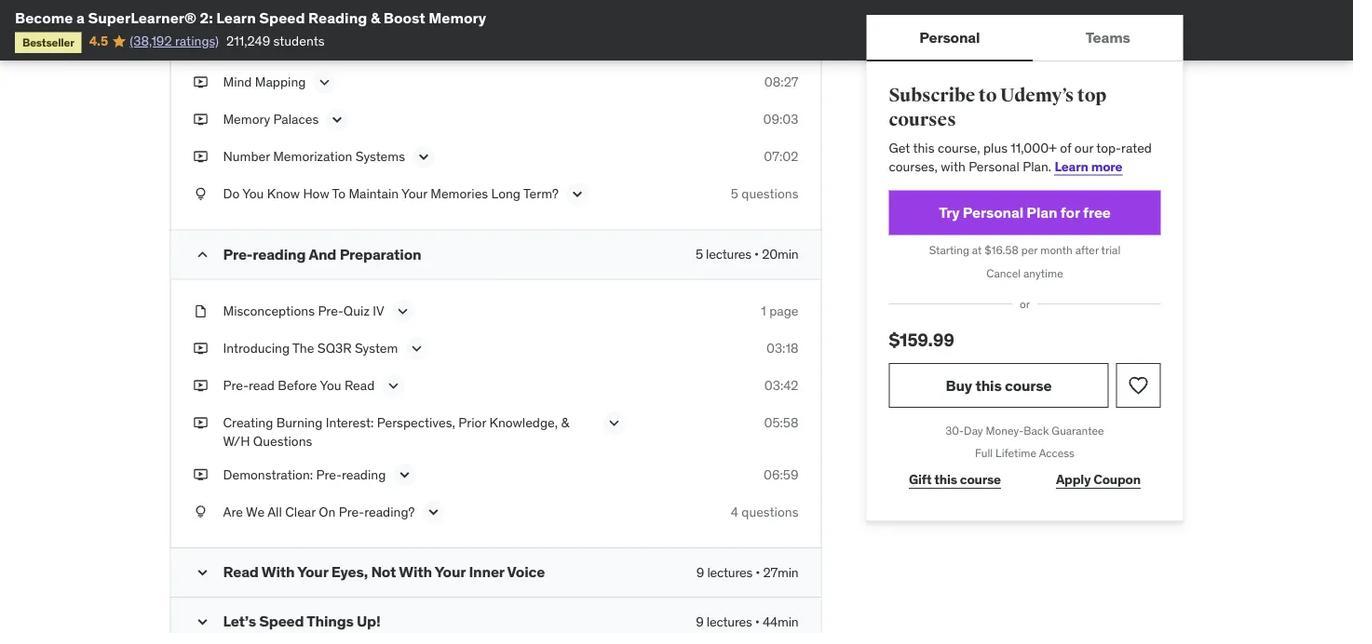 Task type: vqa. For each thing, say whether or not it's contained in the screenshot.
investing
no



Task type: describe. For each thing, give the bounding box(es) containing it.
introducing the sq3r system
[[223, 340, 398, 357]]

teams button
[[1033, 15, 1184, 60]]

1 horizontal spatial maintain
[[436, 36, 486, 53]]

boost
[[384, 8, 426, 27]]

bestseller
[[22, 35, 74, 49]]

or
[[1020, 297, 1030, 311]]

(38,192 ratings)
[[130, 33, 219, 49]]

questions for 4 questions
[[742, 503, 799, 520]]

$159.99
[[889, 328, 955, 351]]

lectures for read with your eyes, not with your inner voice
[[707, 564, 753, 581]]

4 xsmall image from the top
[[193, 185, 208, 203]]

know
[[267, 186, 300, 202]]

money-
[[986, 423, 1024, 438]]

5 questions
[[731, 186, 799, 202]]

rated
[[1122, 140, 1152, 156]]

buy
[[946, 376, 973, 395]]

pre- right small image
[[223, 245, 253, 264]]

us
[[417, 36, 433, 53]]

05:58
[[764, 415, 799, 431]]

5 for 5 lectures • 20min
[[696, 246, 703, 263]]

your for eyes,
[[435, 563, 466, 582]]

subscribe
[[889, 84, 976, 107]]

lectures for pre-reading and preparation
[[706, 246, 752, 263]]

0 vertical spatial memory
[[429, 8, 487, 27]]

course,
[[938, 140, 981, 156]]

pre- up creating
[[223, 377, 249, 394]]

07:02
[[764, 148, 799, 165]]

prior
[[459, 415, 486, 431]]

teams
[[1086, 27, 1131, 46]]

0 horizontal spatial maintain
[[349, 186, 399, 202]]

memories for maintain
[[489, 36, 547, 53]]

pre-reading and preparation
[[223, 245, 422, 264]]

pre- up the on
[[316, 466, 342, 483]]

voice
[[507, 563, 545, 582]]

tab list containing personal
[[867, 15, 1184, 61]]

your for how
[[402, 186, 428, 202]]

0 vertical spatial you
[[242, 186, 264, 202]]

1 speed from the top
[[259, 8, 305, 27]]

xsmall image for memory
[[193, 111, 208, 129]]

course for buy this course
[[1005, 376, 1052, 395]]

are
[[223, 503, 243, 520]]

2:
[[200, 8, 213, 27]]

apply coupon
[[1056, 471, 1141, 488]]

03:42
[[765, 377, 799, 394]]

0 horizontal spatial learn
[[216, 8, 256, 27]]

top
[[1078, 84, 1107, 107]]

creating burning interest: perspectives, prior knowledge, & w/h questions
[[223, 415, 569, 450]]

2 xsmall image from the top
[[193, 36, 208, 54]]

top-
[[1097, 140, 1122, 156]]

get this course, plus 11,000+ of our top-rated courses, with personal plan.
[[889, 140, 1152, 175]]

do you know how to maintain your memories long term?
[[223, 186, 559, 202]]

become
[[15, 8, 73, 27]]

systems
[[356, 148, 405, 165]]

show lecture description image for do you know how to maintain your memories long term?
[[568, 185, 587, 204]]

repetition
[[307, 36, 368, 53]]

show lecture description image for number memorization systems
[[415, 148, 433, 166]]

number
[[223, 148, 270, 165]]

27min
[[764, 564, 799, 581]]

do
[[223, 186, 240, 202]]

a
[[76, 8, 85, 27]]

the
[[293, 340, 314, 357]]

9 lectures • 44min
[[696, 613, 799, 630]]

xsmall image for demonstration:
[[193, 466, 208, 484]]

3 xsmall image from the top
[[193, 148, 208, 166]]

personal button
[[867, 15, 1033, 60]]

knowledge,
[[490, 415, 558, 431]]

term?
[[524, 186, 559, 202]]

1 vertical spatial reading
[[342, 466, 386, 483]]

mapping
[[255, 74, 306, 91]]

starting at $16.58 per month after trial cancel anytime
[[930, 243, 1121, 281]]

long
[[492, 186, 521, 202]]

& inside the creating burning interest: perspectives, prior knowledge, & w/h questions
[[561, 415, 569, 431]]

9 lectures • 27min
[[697, 564, 799, 581]]

using spaced repetition to help us maintain memories
[[223, 36, 547, 53]]

show lecture description image for mind mapping
[[315, 73, 334, 92]]

spaced
[[260, 36, 304, 53]]

buy this course button
[[889, 363, 1109, 408]]

number memorization systems
[[223, 148, 405, 165]]

5 for 5 questions
[[731, 186, 739, 202]]

subscribe to udemy's top courses
[[889, 84, 1107, 131]]

and
[[309, 245, 337, 264]]

1 vertical spatial you
[[320, 377, 341, 394]]

• for read with your eyes, not with your inner voice
[[756, 564, 761, 581]]

0 vertical spatial reading
[[253, 245, 306, 264]]

1 vertical spatial learn
[[1055, 158, 1089, 175]]

9 for read with your eyes, not with your inner voice
[[697, 564, 705, 581]]

all
[[268, 503, 282, 520]]

show lecture description image for misconceptions pre-quiz iv
[[394, 302, 412, 321]]

are we all clear on pre-reading?
[[223, 503, 415, 520]]

inner
[[469, 563, 505, 582]]

xsmall image for introducing
[[193, 340, 208, 358]]

courses
[[889, 108, 956, 131]]

perspectives,
[[377, 415, 455, 431]]

30-
[[946, 423, 964, 438]]

creating
[[223, 415, 273, 431]]

misconceptions
[[223, 303, 315, 320]]

pre- up sq3r
[[318, 303, 344, 320]]

things
[[307, 612, 354, 631]]

2 with from the left
[[399, 563, 432, 582]]

eyes,
[[331, 563, 368, 582]]

show lecture description image for memory palaces
[[328, 111, 347, 129]]

1 vertical spatial memory
[[223, 111, 270, 128]]

20min
[[762, 246, 799, 263]]

1 with from the left
[[262, 563, 295, 582]]

month
[[1041, 243, 1073, 258]]

back
[[1024, 423, 1049, 438]]

5 lectures • 20min
[[696, 246, 799, 263]]

4.5
[[89, 33, 108, 49]]

with
[[941, 158, 966, 175]]

1 page
[[761, 303, 799, 320]]

1 vertical spatial to
[[332, 186, 346, 202]]

read
[[249, 377, 275, 394]]

free
[[1084, 203, 1111, 222]]

reading?
[[364, 503, 415, 520]]



Task type: locate. For each thing, give the bounding box(es) containing it.
this inside buy this course button
[[976, 376, 1002, 395]]

0 horizontal spatial read
[[223, 563, 259, 582]]

show lecture description image for creating burning interest: perspectives, prior knowledge, & w/h questions
[[605, 414, 624, 433]]

before
[[278, 377, 317, 394]]

memorization
[[273, 148, 353, 165]]

xsmall image
[[193, 73, 208, 92], [193, 111, 208, 129], [193, 302, 208, 321], [193, 340, 208, 358], [193, 377, 208, 395], [193, 414, 208, 433], [193, 466, 208, 484], [193, 503, 208, 521]]

reading up reading?
[[342, 466, 386, 483]]

small image
[[193, 246, 212, 264]]

with
[[262, 563, 295, 582], [399, 563, 432, 582]]

w/h
[[223, 433, 250, 450]]

0 horizontal spatial memories
[[431, 186, 488, 202]]

read up let's
[[223, 563, 259, 582]]

1 horizontal spatial course
[[1005, 376, 1052, 395]]

0 vertical spatial lectures
[[706, 246, 752, 263]]

8 xsmall image from the top
[[193, 503, 208, 521]]

1 horizontal spatial memories
[[489, 36, 547, 53]]

0 horizontal spatial reading
[[253, 245, 306, 264]]

personal up subscribe
[[920, 27, 980, 46]]

at
[[972, 243, 982, 258]]

lectures
[[706, 246, 752, 263], [707, 564, 753, 581], [707, 613, 752, 630]]

wishlist image
[[1128, 374, 1150, 397]]

small image for read
[[193, 564, 212, 582]]

1 xsmall image from the top
[[193, 0, 208, 17]]

students
[[274, 33, 325, 49]]

trial
[[1102, 243, 1121, 258]]

burning
[[276, 415, 323, 431]]

plan
[[1027, 203, 1058, 222]]

xsmall image left the read
[[193, 377, 208, 395]]

to
[[979, 84, 997, 107]]

quiz
[[344, 303, 370, 320]]

5 up 5 lectures • 20min
[[731, 186, 739, 202]]

xsmall image left number
[[193, 148, 208, 166]]

our
[[1075, 140, 1094, 156]]

personal inside button
[[920, 27, 980, 46]]

9 for let's speed things up!
[[696, 613, 704, 630]]

0 vertical spatial questions
[[742, 186, 799, 202]]

not
[[371, 563, 396, 582]]

read
[[345, 377, 375, 394], [223, 563, 259, 582]]

lectures for let's speed things up!
[[707, 613, 752, 630]]

5 left 20min
[[696, 246, 703, 263]]

1 small image from the top
[[193, 564, 212, 582]]

2 small image from the top
[[193, 613, 212, 632]]

xsmall image for are
[[193, 503, 208, 521]]

0 vertical spatial &
[[371, 8, 380, 27]]

xsmall image left mind
[[193, 73, 208, 92]]

xsmall image for pre-
[[193, 377, 208, 395]]

this up courses,
[[913, 140, 935, 156]]

xsmall image for misconceptions
[[193, 302, 208, 321]]

xsmall image for creating
[[193, 414, 208, 433]]

apply
[[1056, 471, 1091, 488]]

this
[[913, 140, 935, 156], [976, 376, 1002, 395], [935, 471, 958, 488]]

9
[[697, 564, 705, 581], [696, 613, 704, 630]]

show lecture description image for introducing the sq3r system
[[407, 340, 426, 358]]

1 horizontal spatial you
[[320, 377, 341, 394]]

show lecture description image right knowledge,
[[605, 414, 624, 433]]

this right gift
[[935, 471, 958, 488]]

0 vertical spatial small image
[[193, 564, 212, 582]]

get
[[889, 140, 911, 156]]

show lecture description image
[[415, 148, 433, 166], [384, 377, 403, 396], [605, 414, 624, 433], [395, 466, 414, 484], [424, 503, 443, 522]]

learn down of
[[1055, 158, 1089, 175]]

up!
[[357, 612, 381, 631]]

this for buy
[[976, 376, 1002, 395]]

3 xsmall image from the top
[[193, 302, 208, 321]]

1 horizontal spatial read
[[345, 377, 375, 394]]

0 vertical spatial to
[[370, 36, 384, 53]]

personal down plus
[[969, 158, 1020, 175]]

for
[[1061, 203, 1080, 222]]

small image for let's
[[193, 613, 212, 632]]

course for gift this course
[[960, 471, 1001, 488]]

2 xsmall image from the top
[[193, 111, 208, 129]]

demonstration: pre-reading
[[223, 466, 386, 483]]

maintain down systems
[[349, 186, 399, 202]]

1 horizontal spatial memory
[[429, 8, 487, 27]]

show lecture description image right the palaces in the left top of the page
[[328, 111, 347, 129]]

0 horizontal spatial 5
[[696, 246, 703, 263]]

try
[[939, 203, 960, 222]]

7 xsmall image from the top
[[193, 466, 208, 484]]

show lecture description image for are we all clear on pre-reading?
[[424, 503, 443, 522]]

xsmall image for mind
[[193, 73, 208, 92]]

questions right 4
[[742, 503, 799, 520]]

0 vertical spatial speed
[[259, 8, 305, 27]]

9 up 9 lectures • 44min
[[697, 564, 705, 581]]

& up using spaced repetition to help us maintain memories
[[371, 8, 380, 27]]

1 vertical spatial small image
[[193, 613, 212, 632]]

xsmall image left do
[[193, 185, 208, 203]]

course inside button
[[1005, 376, 1052, 395]]

1 vertical spatial maintain
[[349, 186, 399, 202]]

with right the not
[[399, 563, 432, 582]]

udemy's
[[1001, 84, 1074, 107]]

reading
[[253, 245, 306, 264], [342, 466, 386, 483]]

full
[[976, 446, 993, 461]]

memory
[[429, 8, 487, 27], [223, 111, 270, 128]]

2 vertical spatial this
[[935, 471, 958, 488]]

gift
[[909, 471, 932, 488]]

1 vertical spatial read
[[223, 563, 259, 582]]

xsmall image left memory palaces
[[193, 111, 208, 129]]

questions
[[742, 186, 799, 202], [742, 503, 799, 520]]

ratings)
[[175, 33, 219, 49]]

read up interest:
[[345, 377, 375, 394]]

memories for your
[[431, 186, 488, 202]]

how
[[303, 186, 329, 202]]

plan.
[[1023, 158, 1052, 175]]

show lecture description image right system
[[407, 340, 426, 358]]

1 horizontal spatial &
[[561, 415, 569, 431]]

of
[[1061, 140, 1072, 156]]

4
[[731, 503, 739, 520]]

0 vertical spatial this
[[913, 140, 935, 156]]

your left inner
[[435, 563, 466, 582]]

maintain right us
[[436, 36, 486, 53]]

personal
[[920, 27, 980, 46], [969, 158, 1020, 175], [963, 203, 1024, 222]]

questions for 5 questions
[[742, 186, 799, 202]]

xsmall image left demonstration:
[[193, 466, 208, 484]]

page
[[770, 303, 799, 320]]

learn up 211,249
[[216, 8, 256, 27]]

xsmall image left are
[[193, 503, 208, 521]]

9 down 9 lectures • 27min
[[696, 613, 704, 630]]

your
[[402, 186, 428, 202], [297, 563, 328, 582], [435, 563, 466, 582]]

show lecture description image
[[315, 73, 334, 92], [328, 111, 347, 129], [568, 185, 587, 204], [394, 302, 412, 321], [407, 340, 426, 358]]

44min
[[763, 613, 799, 630]]

5 xsmall image from the top
[[193, 377, 208, 395]]

personal inside get this course, plus 11,000+ of our top-rated courses, with personal plan.
[[969, 158, 1020, 175]]

• for pre-reading and preparation
[[755, 246, 759, 263]]

1 9 from the top
[[697, 564, 705, 581]]

09:03
[[763, 111, 799, 128]]

plus
[[984, 140, 1008, 156]]

0 vertical spatial 9
[[697, 564, 705, 581]]

questions down 07:02
[[742, 186, 799, 202]]

0 vertical spatial maintain
[[436, 36, 486, 53]]

xsmall image left "introducing"
[[193, 340, 208, 358]]

•
[[755, 246, 759, 263], [756, 564, 761, 581], [755, 613, 760, 630]]

show lecture description image right term?
[[568, 185, 587, 204]]

1 horizontal spatial your
[[402, 186, 428, 202]]

4 xsmall image from the top
[[193, 340, 208, 358]]

gift this course link
[[889, 462, 1021, 499]]

0 horizontal spatial your
[[297, 563, 328, 582]]

211,249 students
[[226, 33, 325, 49]]

course up back
[[1005, 376, 1052, 395]]

0 vertical spatial •
[[755, 246, 759, 263]]

show lecture description image down system
[[384, 377, 403, 396]]

this for gift
[[935, 471, 958, 488]]

0 vertical spatial memories
[[489, 36, 547, 53]]

&
[[371, 8, 380, 27], [561, 415, 569, 431]]

0 horizontal spatial to
[[332, 186, 346, 202]]

• left 20min
[[755, 246, 759, 263]]

show lecture description image right systems
[[415, 148, 433, 166]]

try personal plan for free link
[[889, 191, 1161, 235]]

reading left and
[[253, 245, 306, 264]]

lectures left 44min
[[707, 613, 752, 630]]

starting
[[930, 243, 970, 258]]

to left help
[[370, 36, 384, 53]]

this for get
[[913, 140, 935, 156]]

you right do
[[242, 186, 264, 202]]

0 vertical spatial read
[[345, 377, 375, 394]]

after
[[1076, 243, 1099, 258]]

xsmall image up ratings)
[[193, 0, 208, 17]]

lectures left 20min
[[706, 246, 752, 263]]

1 vertical spatial questions
[[742, 503, 799, 520]]

this right buy
[[976, 376, 1002, 395]]

your down systems
[[402, 186, 428, 202]]

your left eyes,
[[297, 563, 328, 582]]

demonstration:
[[223, 466, 313, 483]]

memories right us
[[489, 36, 547, 53]]

try personal plan for free
[[939, 203, 1111, 222]]

211,249
[[226, 33, 270, 49]]

course down full
[[960, 471, 1001, 488]]

0 vertical spatial personal
[[920, 27, 980, 46]]

show lecture description image right iv
[[394, 302, 412, 321]]

let's speed things up!
[[223, 612, 381, 631]]

08:27
[[765, 74, 799, 91]]

2 vertical spatial •
[[755, 613, 760, 630]]

1 vertical spatial this
[[976, 376, 1002, 395]]

to right how at the top of page
[[332, 186, 346, 202]]

0 horizontal spatial memory
[[223, 111, 270, 128]]

show lecture description image for demonstration: pre-reading
[[395, 466, 414, 484]]

learn more link
[[1055, 158, 1123, 175]]

on
[[319, 503, 336, 520]]

1 vertical spatial speed
[[259, 612, 304, 631]]

lifetime
[[996, 446, 1037, 461]]

1 questions from the top
[[742, 186, 799, 202]]

1 vertical spatial lectures
[[707, 564, 753, 581]]

30-day money-back guarantee full lifetime access
[[946, 423, 1105, 461]]

speed right let's
[[259, 612, 304, 631]]

1 horizontal spatial reading
[[342, 466, 386, 483]]

mind mapping
[[223, 74, 306, 91]]

• left 27min
[[756, 564, 761, 581]]

personal up $16.58 at the right top of the page
[[963, 203, 1024, 222]]

xsmall image down small image
[[193, 302, 208, 321]]

1 horizontal spatial with
[[399, 563, 432, 582]]

let's
[[223, 612, 256, 631]]

xsmall image left creating
[[193, 414, 208, 433]]

1 vertical spatial 9
[[696, 613, 704, 630]]

using
[[223, 36, 257, 53]]

pre- right the on
[[339, 503, 364, 520]]

2 speed from the top
[[259, 612, 304, 631]]

& right knowledge,
[[561, 415, 569, 431]]

1 vertical spatial 5
[[696, 246, 703, 263]]

xsmall image
[[193, 0, 208, 17], [193, 36, 208, 54], [193, 148, 208, 166], [193, 185, 208, 203]]

this inside get this course, plus 11,000+ of our top-rated courses, with personal plan.
[[913, 140, 935, 156]]

memory up us
[[429, 8, 487, 27]]

0 horizontal spatial course
[[960, 471, 1001, 488]]

show lecture description image down repetition
[[315, 73, 334, 92]]

0 vertical spatial learn
[[216, 8, 256, 27]]

2 9 from the top
[[696, 613, 704, 630]]

0 vertical spatial course
[[1005, 376, 1052, 395]]

small image
[[193, 564, 212, 582], [193, 613, 212, 632]]

buy this course
[[946, 376, 1052, 395]]

1 vertical spatial course
[[960, 471, 1001, 488]]

• left 44min
[[755, 613, 760, 630]]

apply coupon button
[[1036, 462, 1161, 499]]

tab list
[[867, 15, 1184, 61]]

6 xsmall image from the top
[[193, 414, 208, 433]]

show lecture description image up reading?
[[395, 466, 414, 484]]

iv
[[373, 303, 384, 320]]

xsmall image down 2:
[[193, 36, 208, 54]]

1 vertical spatial personal
[[969, 158, 1020, 175]]

lectures left 27min
[[707, 564, 753, 581]]

we
[[246, 503, 265, 520]]

this inside gift this course link
[[935, 471, 958, 488]]

1 horizontal spatial 5
[[731, 186, 739, 202]]

0 vertical spatial 5
[[731, 186, 739, 202]]

2 vertical spatial lectures
[[707, 613, 752, 630]]

1 horizontal spatial to
[[370, 36, 384, 53]]

0 horizontal spatial with
[[262, 563, 295, 582]]

with up "let's speed things up!"
[[262, 563, 295, 582]]

2 vertical spatial personal
[[963, 203, 1024, 222]]

1 horizontal spatial learn
[[1055, 158, 1089, 175]]

2 questions from the top
[[742, 503, 799, 520]]

superlearner®
[[88, 8, 197, 27]]

read with your eyes, not with your inner voice
[[223, 563, 545, 582]]

1 vertical spatial •
[[756, 564, 761, 581]]

memory up number
[[223, 111, 270, 128]]

show lecture description image right reading?
[[424, 503, 443, 522]]

guarantee
[[1052, 423, 1105, 438]]

sq3r
[[318, 340, 352, 357]]

1 vertical spatial &
[[561, 415, 569, 431]]

courses,
[[889, 158, 938, 175]]

0 horizontal spatial &
[[371, 8, 380, 27]]

reading
[[308, 8, 367, 27]]

2 horizontal spatial your
[[435, 563, 466, 582]]

anytime
[[1024, 266, 1064, 281]]

0 horizontal spatial you
[[242, 186, 264, 202]]

1 xsmall image from the top
[[193, 73, 208, 92]]

memories left long
[[431, 186, 488, 202]]

coupon
[[1094, 471, 1141, 488]]

11,000+
[[1011, 140, 1057, 156]]

5
[[731, 186, 739, 202], [696, 246, 703, 263]]

show lecture description image for pre-read before you read
[[384, 377, 403, 396]]

speed up 211,249 students
[[259, 8, 305, 27]]

• for let's speed things up!
[[755, 613, 760, 630]]

1 vertical spatial memories
[[431, 186, 488, 202]]

you right before
[[320, 377, 341, 394]]

memory palaces
[[223, 111, 319, 128]]

day
[[964, 423, 983, 438]]



